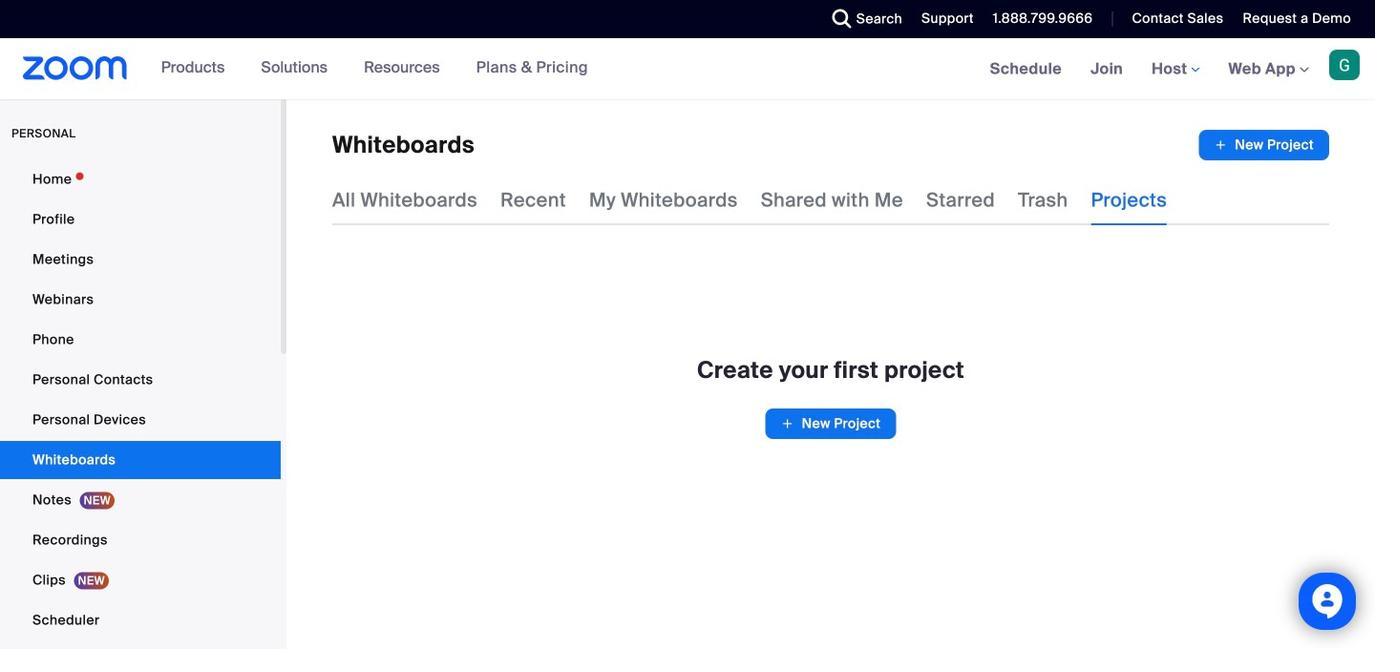 Task type: vqa. For each thing, say whether or not it's contained in the screenshot.
Cloud Storage 10GB Apps
no



Task type: locate. For each thing, give the bounding box(es) containing it.
zoom logo image
[[23, 56, 128, 80]]

profile picture image
[[1329, 50, 1360, 80]]

banner
[[0, 38, 1375, 101]]

product information navigation
[[147, 38, 603, 99]]



Task type: describe. For each thing, give the bounding box(es) containing it.
meetings navigation
[[976, 38, 1375, 101]]

tabs of all whiteboard page tab list
[[332, 176, 1167, 225]]

add image
[[781, 415, 794, 434]]

personal menu menu
[[0, 160, 281, 649]]

add image
[[1214, 136, 1228, 155]]



